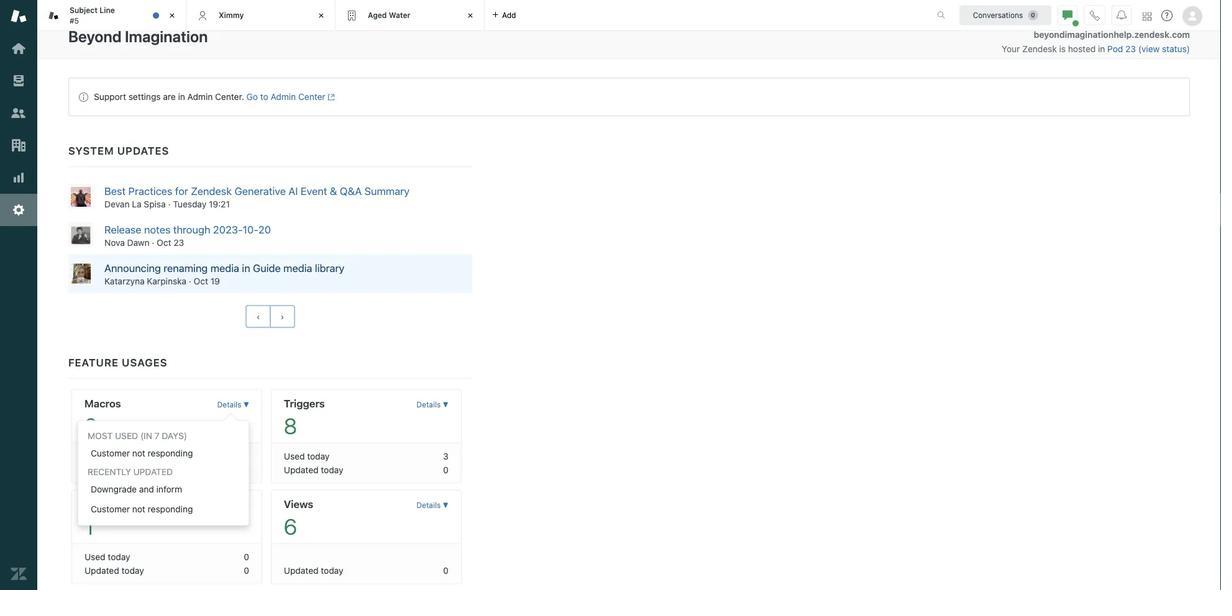 Task type: locate. For each thing, give the bounding box(es) containing it.
0 horizontal spatial close image
[[166, 9, 178, 22]]

organizations image
[[11, 137, 27, 154]]

center
[[298, 91, 325, 102]]

1
[[245, 451, 249, 461], [85, 513, 94, 539]]

admin image
[[11, 202, 27, 218]]

for
[[175, 185, 188, 197]]

days)
[[162, 430, 187, 441]]

status
[[68, 77, 1190, 116]]

go to admin center
[[246, 91, 325, 102]]

ai
[[289, 185, 298, 197]]

add button
[[485, 0, 524, 30]]

recently
[[88, 466, 131, 477]]

2 not from the top
[[132, 504, 145, 514]]

customer down downgrade
[[91, 504, 130, 514]]

1 horizontal spatial admin
[[271, 91, 296, 102]]

updated today up downgrade
[[85, 464, 144, 475]]

▼ link
[[217, 493, 249, 517]]

1 vertical spatial oct
[[194, 276, 208, 286]]

1 close image from the left
[[166, 9, 178, 22]]

tabs tab list
[[37, 0, 924, 31]]

close image left aged
[[315, 9, 328, 22]]

1 not from the top
[[132, 448, 145, 458]]

10-
[[243, 223, 258, 235]]

0 vertical spatial 1
[[245, 451, 249, 461]]

guide
[[253, 261, 281, 274]]

2
[[85, 413, 97, 438]]

zendesk left is
[[1022, 43, 1057, 54]]

updated down automations 1
[[85, 565, 119, 575]]

views image
[[11, 73, 27, 89]]

used for macros
[[85, 451, 105, 461]]

0
[[244, 464, 249, 475], [443, 464, 449, 475], [244, 551, 249, 562], [244, 565, 249, 575], [443, 565, 449, 575]]

devan
[[104, 199, 130, 209]]

1 horizontal spatial zendesk
[[1022, 43, 1057, 54]]

used down most
[[85, 451, 105, 461]]

beyondimaginationhelp
[[1034, 29, 1132, 39]]

zendesk up 19:21
[[191, 185, 232, 197]]

▼ down 3
[[443, 501, 449, 510]]

not down most used (in 7 days)
[[132, 448, 145, 458]]

media
[[210, 261, 239, 274], [283, 261, 312, 274]]

details ▼
[[217, 400, 249, 409], [417, 400, 449, 409], [417, 501, 449, 510]]

close image inside tab
[[166, 9, 178, 22]]

close image for aged water
[[464, 9, 477, 22]]

used for 1
[[85, 551, 105, 562]]

23 left '('
[[1126, 43, 1136, 54]]

1 vertical spatial zendesk
[[191, 185, 232, 197]]

customer not responding link down inform
[[78, 499, 249, 519]]

updated up downgrade
[[85, 464, 119, 475]]

‹ button
[[246, 305, 271, 327]]

0 vertical spatial customer
[[91, 448, 130, 458]]

0 vertical spatial responding
[[148, 448, 193, 458]]

)
[[1187, 43, 1190, 54]]

close image
[[166, 9, 178, 22], [315, 9, 328, 22], [464, 9, 477, 22]]

status
[[1162, 43, 1187, 54]]

1 vertical spatial customer not responding
[[91, 504, 193, 514]]

responding
[[148, 448, 193, 458], [148, 504, 193, 514]]

(
[[1138, 43, 1142, 54]]

customer not responding down and
[[91, 504, 193, 514]]

in left pod
[[1098, 43, 1105, 54]]

(opens in a new tab) image
[[325, 93, 335, 100]]

subject
[[70, 6, 98, 15]]

0 for 8
[[443, 464, 449, 475]]

your
[[1002, 43, 1020, 54]]

main element
[[0, 0, 37, 590]]

1 vertical spatial customer not responding link
[[78, 499, 249, 519]]

oct left 19
[[194, 276, 208, 286]]

23 down "release notes through 2023-10-20"
[[174, 237, 184, 247]]

1 down automations
[[85, 513, 94, 539]]

event
[[301, 185, 327, 197]]

view status link
[[1142, 43, 1187, 54]]

1 vertical spatial responding
[[148, 504, 193, 514]]

oct for renaming
[[194, 276, 208, 286]]

zendesk inside beyondimaginationhelp .zendesk.com your zendesk is hosted in pod 23 ( view status )
[[1022, 43, 1057, 54]]

used today up recently
[[85, 451, 130, 461]]

1 vertical spatial 1
[[85, 513, 94, 539]]

tab
[[37, 0, 186, 31]]

0 vertical spatial zendesk
[[1022, 43, 1057, 54]]

oct down "notes"
[[157, 237, 171, 247]]

status containing support settings are in admin center.
[[68, 77, 1190, 116]]

in left guide
[[242, 261, 250, 274]]

used today
[[85, 451, 130, 461], [284, 451, 330, 461], [85, 551, 130, 562]]

recently updated
[[88, 466, 173, 477]]

updated today down 6 on the left bottom
[[284, 565, 343, 575]]

0 vertical spatial 23
[[1126, 43, 1136, 54]]

used down 8
[[284, 451, 305, 461]]

customer not responding down most used (in 7 days)
[[91, 448, 193, 458]]

responding down 'days)' on the bottom left of the page
[[148, 448, 193, 458]]

updated today for 8
[[284, 464, 343, 475]]

2 horizontal spatial in
[[1098, 43, 1105, 54]]

updated today down automations 1
[[85, 565, 144, 575]]

admin right 'to'
[[271, 91, 296, 102]]

&
[[330, 185, 337, 197]]

not
[[132, 448, 145, 458], [132, 504, 145, 514]]

get started image
[[11, 40, 27, 57]]

customer
[[91, 448, 130, 458], [91, 504, 130, 514]]

close image inside aged water tab
[[464, 9, 477, 22]]

0 horizontal spatial oct
[[157, 237, 171, 247]]

customer not responding for 1st customer not responding link from the bottom
[[91, 504, 193, 514]]

updated up views
[[284, 464, 319, 475]]

2 customer not responding from the top
[[91, 504, 193, 514]]

q&a
[[340, 185, 362, 197]]

1 inside automations 1
[[85, 513, 94, 539]]

center.
[[215, 91, 244, 102]]

most used (in 7 days)
[[88, 430, 187, 441]]

responding down inform
[[148, 504, 193, 514]]

karpinska
[[147, 276, 186, 286]]

admin left center.
[[187, 91, 213, 102]]

button displays agent's chat status as online. image
[[1063, 10, 1073, 20]]

updated today up views
[[284, 464, 343, 475]]

0 horizontal spatial media
[[210, 261, 239, 274]]

dawn
[[127, 237, 150, 247]]

updated today for macros
[[85, 464, 144, 475]]

generative
[[235, 185, 286, 197]]

1 vertical spatial customer
[[91, 504, 130, 514]]

19:21
[[209, 199, 230, 209]]

▼ up 3
[[443, 400, 449, 409]]

aged water tab
[[336, 0, 485, 31]]

details ▼ for 8
[[417, 400, 449, 409]]

close image left the add dropdown button
[[464, 9, 477, 22]]

announcing
[[104, 261, 161, 274]]

customer not responding link
[[78, 443, 249, 463], [78, 499, 249, 519]]

zendesk image
[[11, 566, 27, 582]]

close image inside ximmy tab
[[315, 9, 328, 22]]

hosted
[[1068, 43, 1096, 54]]

1 horizontal spatial close image
[[315, 9, 328, 22]]

oct
[[157, 237, 171, 247], [194, 276, 208, 286]]

downgrade and inform link
[[78, 479, 249, 499]]

▼ for macros
[[243, 400, 249, 409]]

views 6
[[284, 497, 313, 539]]

0 horizontal spatial 1
[[85, 513, 94, 539]]

0 horizontal spatial zendesk
[[191, 185, 232, 197]]

2 customer from the top
[[91, 504, 130, 514]]

customer not responding link down 7
[[78, 443, 249, 463]]

updated for 8
[[284, 464, 319, 475]]

updated
[[85, 464, 119, 475], [284, 464, 319, 475], [85, 565, 119, 575], [284, 565, 319, 575]]

in right are
[[178, 91, 185, 102]]

triggers 8
[[284, 397, 325, 438]]

1 horizontal spatial in
[[242, 261, 250, 274]]

0 horizontal spatial 23
[[174, 237, 184, 247]]

used today for 8
[[284, 451, 330, 461]]

▼
[[243, 400, 249, 409], [443, 400, 449, 409], [243, 501, 249, 510], [443, 501, 449, 510]]

1 customer not responding from the top
[[91, 448, 193, 458]]

are
[[163, 91, 176, 102]]

used today down automations 1
[[85, 551, 130, 562]]

8
[[284, 413, 297, 438]]

media up 19
[[210, 261, 239, 274]]

go to admin center link
[[246, 91, 335, 102]]

not down downgrade and inform
[[132, 504, 145, 514]]

▼ left triggers
[[243, 400, 249, 409]]

most
[[88, 430, 113, 441]]

0 horizontal spatial in
[[178, 91, 185, 102]]

oct 19
[[194, 276, 220, 286]]

details for 6
[[417, 501, 441, 510]]

0 vertical spatial in
[[1098, 43, 1105, 54]]

2 responding from the top
[[148, 504, 193, 514]]

inform
[[156, 484, 182, 494]]

tab containing subject line
[[37, 0, 186, 31]]

through
[[173, 223, 210, 235]]

get help image
[[1162, 10, 1173, 21]]

3 close image from the left
[[464, 9, 477, 22]]

used
[[85, 451, 105, 461], [284, 451, 305, 461], [85, 551, 105, 562]]

20
[[258, 223, 271, 235]]

0 vertical spatial not
[[132, 448, 145, 458]]

pod
[[1108, 43, 1123, 54]]

0 vertical spatial customer not responding
[[91, 448, 193, 458]]

0 horizontal spatial admin
[[187, 91, 213, 102]]

1 up ▼ link
[[245, 451, 249, 461]]

1 media from the left
[[210, 261, 239, 274]]

in
[[1098, 43, 1105, 54], [178, 91, 185, 102], [242, 261, 250, 274]]

katarzyna karpinska
[[104, 276, 186, 286]]

customer up recently
[[91, 448, 130, 458]]

pod 23 link
[[1108, 43, 1138, 54]]

1 vertical spatial in
[[178, 91, 185, 102]]

close image up imagination
[[166, 9, 178, 22]]

1 horizontal spatial media
[[283, 261, 312, 274]]

1 horizontal spatial oct
[[194, 276, 208, 286]]

1 responding from the top
[[148, 448, 193, 458]]

0 vertical spatial customer not responding link
[[78, 443, 249, 463]]

1 horizontal spatial 23
[[1126, 43, 1136, 54]]

2 close image from the left
[[315, 9, 328, 22]]

used down automations 1
[[85, 551, 105, 562]]

0 vertical spatial oct
[[157, 237, 171, 247]]

announcing renaming media in guide media library
[[104, 261, 345, 274]]

23
[[1126, 43, 1136, 54], [174, 237, 184, 247]]

feature
[[68, 356, 119, 368]]

2 horizontal spatial close image
[[464, 9, 477, 22]]

2 vertical spatial in
[[242, 261, 250, 274]]

views
[[284, 497, 313, 510]]

used today down 8
[[284, 451, 330, 461]]

media right guide
[[283, 261, 312, 274]]

› button
[[270, 305, 295, 327]]

support
[[94, 91, 126, 102]]

23 inside beyondimaginationhelp .zendesk.com your zendesk is hosted in pod 23 ( view status )
[[1126, 43, 1136, 54]]

1 vertical spatial 23
[[174, 237, 184, 247]]

1 vertical spatial not
[[132, 504, 145, 514]]

spisa
[[144, 199, 166, 209]]

beyond imagination
[[68, 27, 208, 45]]



Task type: describe. For each thing, give the bounding box(es) containing it.
zendesk support image
[[11, 8, 27, 24]]

conversations button
[[960, 5, 1052, 25]]

feature usages
[[68, 356, 167, 368]]

ximmy
[[219, 11, 244, 19]]

2 media from the left
[[283, 261, 312, 274]]

(in
[[140, 430, 152, 441]]

support settings are in admin center.
[[94, 91, 244, 102]]

1 admin from the left
[[187, 91, 213, 102]]

water
[[389, 11, 411, 19]]

updates
[[117, 144, 169, 157]]

notes
[[144, 223, 171, 235]]

1 horizontal spatial 1
[[245, 451, 249, 461]]

2 customer not responding link from the top
[[78, 499, 249, 519]]

best
[[104, 185, 126, 197]]

in inside beyondimaginationhelp .zendesk.com your zendesk is hosted in pod 23 ( view status )
[[1098, 43, 1105, 54]]

oct for notes
[[157, 237, 171, 247]]

line
[[100, 6, 115, 15]]

renaming
[[164, 261, 208, 274]]

responding for 1st customer not responding link from the bottom
[[148, 504, 193, 514]]

usages
[[122, 356, 167, 368]]

to
[[260, 91, 268, 102]]

macros 2
[[85, 397, 121, 438]]

0 for macros
[[244, 464, 249, 475]]

summary
[[365, 185, 410, 197]]

customers image
[[11, 105, 27, 121]]

ximmy tab
[[186, 0, 336, 31]]

system updates
[[68, 144, 169, 157]]

used
[[115, 430, 138, 441]]

2 admin from the left
[[271, 91, 296, 102]]

system
[[68, 144, 114, 157]]

macros
[[85, 397, 121, 409]]

add
[[502, 11, 516, 20]]

is
[[1059, 43, 1066, 54]]

nova dawn
[[104, 237, 150, 247]]

release
[[104, 223, 141, 235]]

devan la spisa
[[104, 199, 166, 209]]

go
[[246, 91, 258, 102]]

subject line #5
[[70, 6, 115, 25]]

2023-
[[213, 223, 243, 235]]

aged
[[368, 11, 387, 19]]

3
[[443, 451, 449, 461]]

7
[[155, 430, 159, 441]]

#5
[[70, 16, 79, 25]]

close image for ximmy
[[315, 9, 328, 22]]

updated for macros
[[85, 464, 119, 475]]

tuesday 19:21
[[173, 199, 230, 209]]

responding for 1st customer not responding link from the top
[[148, 448, 193, 458]]

katarzyna
[[104, 276, 145, 286]]

aged water
[[368, 11, 411, 19]]

0 for 1
[[244, 565, 249, 575]]

in for announcing renaming media in guide media library
[[242, 261, 250, 274]]

la
[[132, 199, 141, 209]]

zendesk for generative
[[191, 185, 232, 197]]

▼ for 8
[[443, 400, 449, 409]]

used today for macros
[[85, 451, 130, 461]]

19
[[211, 276, 220, 286]]

settings
[[128, 91, 161, 102]]

reporting image
[[11, 170, 27, 186]]

zendesk for is
[[1022, 43, 1057, 54]]

zendesk products image
[[1143, 12, 1152, 21]]

‹
[[256, 311, 260, 321]]

tuesday
[[173, 199, 206, 209]]

1 customer from the top
[[91, 448, 130, 458]]

used today for 1
[[85, 551, 130, 562]]

updated today for 1
[[85, 565, 144, 575]]

downgrade
[[91, 484, 137, 494]]

1 customer not responding link from the top
[[78, 443, 249, 463]]

beyond
[[68, 27, 122, 45]]

automations 1
[[85, 497, 147, 539]]

updated down 6 on the left bottom
[[284, 565, 319, 575]]

automations
[[85, 497, 147, 510]]

▼ for 6
[[443, 501, 449, 510]]

▼ left views
[[243, 501, 249, 510]]

oct 23
[[157, 237, 184, 247]]

details for 8
[[417, 400, 441, 409]]

customer not responding for 1st customer not responding link from the top
[[91, 448, 193, 458]]

best practices for zendesk generative ai event & q&a summary
[[104, 185, 410, 197]]

details ▼ for 6
[[417, 501, 449, 510]]

beyondimaginationhelp .zendesk.com your zendesk is hosted in pod 23 ( view status )
[[1002, 29, 1190, 54]]

in for support settings are in admin center.
[[178, 91, 185, 102]]

nova
[[104, 237, 125, 247]]

›
[[281, 311, 284, 321]]

updated for 1
[[85, 565, 119, 575]]

6
[[284, 513, 297, 539]]

release notes through 2023-10-20
[[104, 223, 271, 235]]

downgrade and inform
[[91, 484, 182, 494]]

used for 8
[[284, 451, 305, 461]]

.zendesk.com
[[1132, 29, 1190, 39]]

notifications image
[[1117, 10, 1127, 20]]

practices
[[128, 185, 172, 197]]

library
[[315, 261, 345, 274]]

triggers
[[284, 397, 325, 409]]

and
[[139, 484, 154, 494]]

updated
[[133, 466, 173, 477]]

imagination
[[125, 27, 208, 45]]



Task type: vqa. For each thing, say whether or not it's contained in the screenshot.
#1
no



